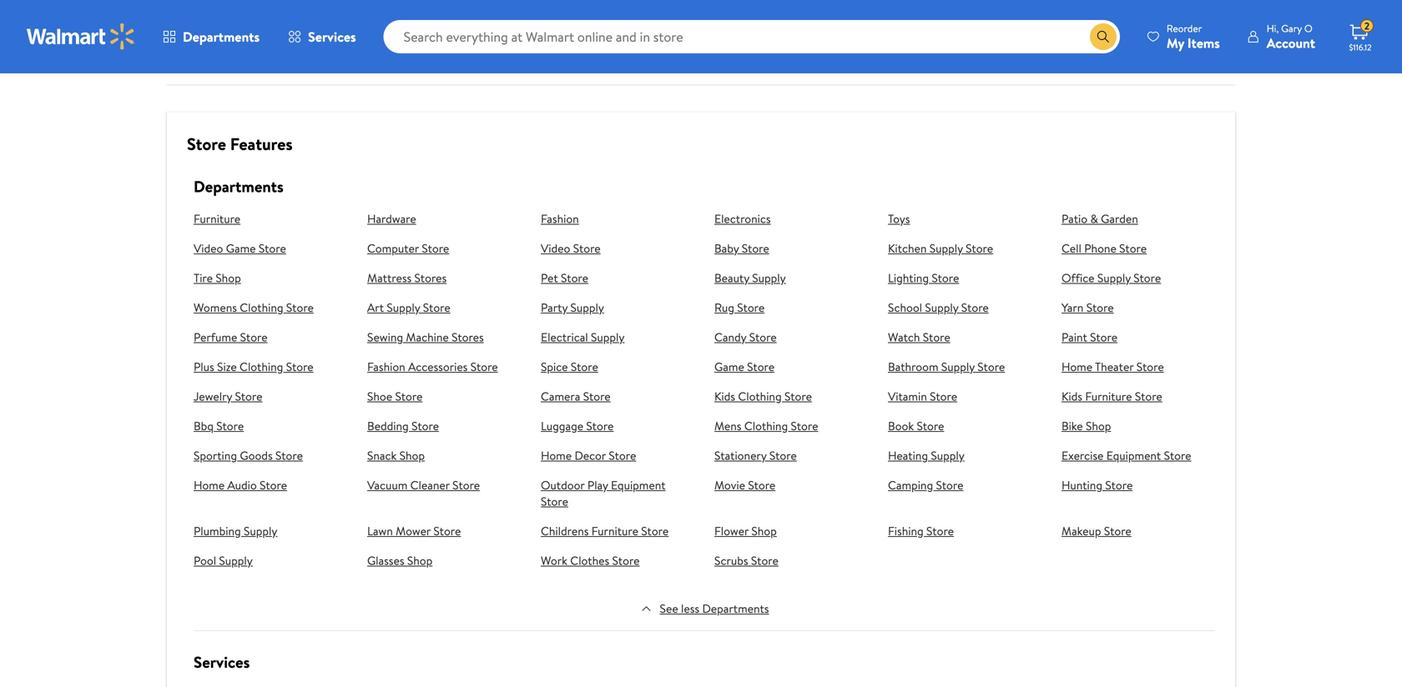 Task type: locate. For each thing, give the bounding box(es) containing it.
video for video store
[[541, 240, 570, 257]]

machine
[[406, 329, 449, 346]]

supply up spice store link
[[591, 329, 625, 346]]

0 vertical spatial departments
[[183, 28, 260, 46]]

vacuum cleaner store link
[[367, 477, 521, 494]]

kitchen
[[888, 240, 927, 257]]

lighting store link
[[888, 270, 1042, 286]]

0 horizontal spatial furniture
[[194, 211, 240, 227]]

bathroom
[[888, 359, 939, 375]]

watch
[[888, 329, 920, 346]]

read more news & events on facebook link
[[927, 5, 1215, 38]]

game down candy at right
[[714, 359, 744, 375]]

paint store
[[1062, 329, 1118, 346]]

audio
[[227, 477, 257, 494]]

1 horizontal spatial fashion
[[541, 211, 579, 227]]

walmart image
[[27, 23, 135, 50]]

0 vertical spatial &
[[1068, 12, 1077, 30]]

toys link
[[888, 211, 1042, 227]]

store up "childrens"
[[541, 494, 568, 510]]

home down sporting
[[194, 477, 225, 494]]

video store
[[541, 240, 601, 257]]

supply up the electrical supply
[[570, 300, 604, 316]]

2 vertical spatial departments
[[702, 601, 769, 617]]

shop down 'lawn mower store' at the left bottom
[[407, 553, 433, 569]]

1 video from the left
[[194, 240, 223, 257]]

pool supply
[[194, 553, 253, 569]]

video up tire
[[194, 240, 223, 257]]

clothing up mens clothing store in the bottom of the page
[[738, 389, 782, 405]]

services
[[308, 28, 356, 46], [194, 652, 250, 674]]

yarn store
[[1062, 300, 1114, 316]]

read more news & events on facebook
[[967, 12, 1195, 30]]

spice
[[541, 359, 568, 375]]

supply down baby store link
[[752, 270, 786, 286]]

play
[[587, 477, 608, 494]]

supply for heating
[[931, 448, 965, 464]]

furniture for kids furniture store
[[1085, 389, 1132, 405]]

supply for office
[[1097, 270, 1131, 286]]

hardware link
[[367, 211, 521, 227]]

1 horizontal spatial furniture
[[592, 523, 638, 540]]

0 horizontal spatial services
[[194, 652, 250, 674]]

store down the stationery store
[[748, 477, 776, 494]]

1 vertical spatial &
[[1090, 211, 1098, 227]]

2 horizontal spatial furniture
[[1085, 389, 1132, 405]]

mattress
[[367, 270, 412, 286]]

stores down "art supply store" link
[[452, 329, 484, 346]]

art supply store link
[[367, 300, 521, 316]]

game store link
[[714, 359, 868, 375]]

1 vertical spatial equipment
[[611, 477, 666, 494]]

cell phone store
[[1062, 240, 1147, 257]]

kids up bike
[[1062, 389, 1083, 405]]

1 vertical spatial fashion
[[367, 359, 405, 375]]

movie store
[[714, 477, 776, 494]]

store inside outdoor play equipment store
[[541, 494, 568, 510]]

mens clothing store
[[714, 418, 818, 434]]

party
[[541, 300, 568, 316]]

pet store link
[[541, 270, 694, 286]]

womens clothing store link
[[194, 300, 347, 316]]

1 vertical spatial game
[[714, 359, 744, 375]]

store right scrubs
[[751, 553, 779, 569]]

supply down watch store link
[[941, 359, 975, 375]]

1 horizontal spatial video
[[541, 240, 570, 257]]

2 vertical spatial home
[[194, 477, 225, 494]]

0 horizontal spatial stores
[[414, 270, 447, 286]]

bathroom supply store
[[888, 359, 1005, 375]]

store up perfume store "link"
[[286, 300, 314, 316]]

fashion down sewing
[[367, 359, 405, 375]]

facebook
[[1140, 12, 1195, 30]]

store down heating supply link
[[936, 477, 964, 494]]

home down luggage
[[541, 448, 572, 464]]

video for video game store
[[194, 240, 223, 257]]

store down plus size clothing store
[[235, 389, 262, 405]]

supply for electrical
[[591, 329, 625, 346]]

scrubs store link
[[714, 553, 868, 569]]

cell phone store link
[[1062, 240, 1215, 257]]

store down exercise equipment store
[[1105, 477, 1133, 494]]

watch store
[[888, 329, 950, 346]]

furniture up work clothes store link on the left bottom of page
[[592, 523, 638, 540]]

1 vertical spatial home
[[541, 448, 572, 464]]

1 horizontal spatial stores
[[452, 329, 484, 346]]

store right baby
[[742, 240, 769, 257]]

see less departments button
[[635, 601, 774, 617]]

party supply
[[541, 300, 604, 316]]

supply for party
[[570, 300, 604, 316]]

beauty supply
[[714, 270, 786, 286]]

store down womens clothing store at the left of the page
[[240, 329, 268, 346]]

store left features
[[187, 132, 226, 156]]

supply right art
[[387, 300, 420, 316]]

rug store
[[714, 300, 765, 316]]

glasses shop link
[[367, 553, 521, 569]]

kids up mens on the bottom of the page
[[714, 389, 735, 405]]

store up office supply store link
[[1119, 240, 1147, 257]]

shop right tire
[[216, 270, 241, 286]]

home down paint
[[1062, 359, 1093, 375]]

childrens furniture store
[[541, 523, 669, 540]]

sporting goods store link
[[194, 448, 347, 464]]

equipment inside outdoor play equipment store
[[611, 477, 666, 494]]

bike shop link
[[1062, 418, 1215, 434]]

0 horizontal spatial home
[[194, 477, 225, 494]]

clothing for kids
[[738, 389, 782, 405]]

fashion up 'video store'
[[541, 211, 579, 227]]

shop for glasses shop
[[407, 553, 433, 569]]

news
[[1033, 12, 1064, 30]]

store down shoe store link
[[412, 418, 439, 434]]

equipment down home decor store link
[[611, 477, 666, 494]]

& right 'patio'
[[1090, 211, 1098, 227]]

hunting store link
[[1062, 477, 1215, 494]]

work
[[541, 553, 568, 569]]

camera
[[541, 389, 580, 405]]

beauty
[[714, 270, 749, 286]]

supply up camping store 'link' at the bottom right of the page
[[931, 448, 965, 464]]

0 horizontal spatial kids
[[714, 389, 735, 405]]

0 vertical spatial home
[[1062, 359, 1093, 375]]

furniture up video game store
[[194, 211, 240, 227]]

supply down 'lighting store'
[[925, 300, 959, 316]]

home audio store
[[194, 477, 287, 494]]

outdoor
[[541, 477, 585, 494]]

2 video from the left
[[541, 240, 570, 257]]

store down bike shop link
[[1164, 448, 1191, 464]]

stores
[[414, 270, 447, 286], [452, 329, 484, 346]]

office supply store
[[1062, 270, 1161, 286]]

shop right bike
[[1086, 418, 1111, 434]]

electrical
[[541, 329, 588, 346]]

1 kids from the left
[[714, 389, 735, 405]]

0 vertical spatial fashion
[[541, 211, 579, 227]]

game up tire shop
[[226, 240, 256, 257]]

store right goods
[[275, 448, 303, 464]]

0 horizontal spatial video
[[194, 240, 223, 257]]

0 horizontal spatial fashion
[[367, 359, 405, 375]]

snack
[[367, 448, 397, 464]]

hardware
[[367, 211, 416, 227]]

0 vertical spatial services
[[308, 28, 356, 46]]

supply down toys link
[[930, 240, 963, 257]]

kids furniture store link
[[1062, 389, 1215, 405]]

0 vertical spatial equipment
[[1106, 448, 1161, 464]]

store down 'kids clothing store' link
[[791, 418, 818, 434]]

1 horizontal spatial equipment
[[1106, 448, 1161, 464]]

1 horizontal spatial home
[[541, 448, 572, 464]]

exercise equipment store link
[[1062, 448, 1215, 464]]

mens
[[714, 418, 742, 434]]

0 vertical spatial game
[[226, 240, 256, 257]]

makeup store
[[1062, 523, 1132, 540]]

perfume store
[[194, 329, 268, 346]]

view
[[566, 12, 594, 30]]

furniture for childrens furniture store
[[592, 523, 638, 540]]

shop right snack
[[399, 448, 425, 464]]

shop for bike shop
[[1086, 418, 1111, 434]]

1 vertical spatial stores
[[452, 329, 484, 346]]

0 horizontal spatial &
[[1068, 12, 1077, 30]]

2 vertical spatial furniture
[[592, 523, 638, 540]]

2 kids from the left
[[1062, 389, 1083, 405]]

video up the "pet"
[[541, 240, 570, 257]]

account
[[1267, 34, 1315, 52]]

clothing down kids clothing store on the bottom of page
[[744, 418, 788, 434]]

store up decor
[[586, 418, 614, 434]]

store down the electrical supply
[[571, 359, 598, 375]]

makeup store link
[[1062, 523, 1215, 540]]

store down game store link
[[785, 389, 812, 405]]

lawn
[[367, 523, 393, 540]]

shop right flower
[[751, 523, 777, 540]]

supply up the pool supply link
[[244, 523, 277, 540]]

electrical supply
[[541, 329, 625, 346]]

store right accessories on the bottom
[[470, 359, 498, 375]]

fashion for fashion accessories store
[[367, 359, 405, 375]]

store up luggage store
[[583, 389, 611, 405]]

equipment up hunting store "link"
[[1106, 448, 1161, 464]]

store right the fishing
[[926, 523, 954, 540]]

hi, gary o account
[[1267, 21, 1315, 52]]

ad
[[640, 12, 654, 30]]

electrical supply link
[[541, 329, 694, 346]]

& right news
[[1068, 12, 1077, 30]]

store right cleaner
[[453, 477, 480, 494]]

1 horizontal spatial kids
[[1062, 389, 1083, 405]]

clothing down tire shop "link"
[[240, 300, 283, 316]]

supply down plumbing supply
[[219, 553, 253, 569]]

store right "bbq"
[[216, 418, 244, 434]]

snack shop link
[[367, 448, 521, 464]]

shop for tire shop
[[216, 270, 241, 286]]

bbq
[[194, 418, 214, 434]]

outdoor play equipment store link
[[541, 477, 694, 510]]

video
[[194, 240, 223, 257], [541, 240, 570, 257]]

store up pet store
[[573, 240, 601, 257]]

perfume store link
[[194, 329, 347, 346]]

mens clothing store link
[[714, 418, 868, 434]]

0 horizontal spatial equipment
[[611, 477, 666, 494]]

stationery
[[714, 448, 767, 464]]

furniture down home theater store
[[1085, 389, 1132, 405]]

stores down computer store link
[[414, 270, 447, 286]]

1 horizontal spatial services
[[308, 28, 356, 46]]

store up tire shop "link"
[[259, 240, 286, 257]]

gary
[[1281, 21, 1302, 35]]

kids clothing store
[[714, 389, 812, 405]]

1 vertical spatial furniture
[[1085, 389, 1132, 405]]

garden
[[1101, 211, 1138, 227]]

supply for pool
[[219, 553, 253, 569]]

goods
[[240, 448, 273, 464]]

candy store
[[714, 329, 777, 346]]

2 horizontal spatial home
[[1062, 359, 1093, 375]]

kitchen supply store link
[[888, 240, 1042, 257]]

clothing up 'jewelry store' link
[[240, 359, 283, 375]]

bike
[[1062, 418, 1083, 434]]

sewing machine stores link
[[367, 329, 521, 346]]

supply down cell phone store
[[1097, 270, 1131, 286]]

home theater store
[[1062, 359, 1164, 375]]



Task type: describe. For each thing, give the bounding box(es) containing it.
reorder
[[1167, 21, 1202, 35]]

reorder my items
[[1167, 21, 1220, 52]]

lawn mower store link
[[367, 523, 521, 540]]

departments inside 'popup button'
[[183, 28, 260, 46]]

pool supply link
[[194, 553, 347, 569]]

pet
[[541, 270, 558, 286]]

store down sporting goods store link
[[260, 477, 287, 494]]

work clothes store
[[541, 553, 640, 569]]

theater
[[1095, 359, 1134, 375]]

1 horizontal spatial &
[[1090, 211, 1098, 227]]

heating supply
[[888, 448, 965, 464]]

store up kids clothing store on the bottom of page
[[747, 359, 775, 375]]

store down toys link
[[966, 240, 993, 257]]

home for home audio store
[[194, 477, 225, 494]]

0 horizontal spatial game
[[226, 240, 256, 257]]

store down luggage store 'link' at the left bottom of the page
[[609, 448, 636, 464]]

fashion link
[[541, 211, 694, 227]]

sporting goods store
[[194, 448, 303, 464]]

luggage store link
[[541, 418, 694, 434]]

game store
[[714, 359, 775, 375]]

exercise
[[1062, 448, 1104, 464]]

store right paint
[[1090, 329, 1118, 346]]

computer store
[[367, 240, 449, 257]]

jewelry store link
[[194, 389, 347, 405]]

electronics link
[[714, 211, 868, 227]]

flower shop
[[714, 523, 777, 540]]

clothing for womens
[[240, 300, 283, 316]]

store down lighting store link
[[961, 300, 989, 316]]

store up 'jewelry store' link
[[286, 359, 314, 375]]

store right the book
[[917, 418, 944, 434]]

store down cell phone store link at top right
[[1134, 270, 1161, 286]]

camera store link
[[541, 389, 694, 405]]

Walmart Site-Wide search field
[[384, 20, 1120, 53]]

bike shop
[[1062, 418, 1111, 434]]

mower
[[396, 523, 431, 540]]

spice store
[[541, 359, 598, 375]]

store right yarn
[[1086, 300, 1114, 316]]

camping store
[[888, 477, 964, 494]]

on
[[1122, 12, 1136, 30]]

1 vertical spatial departments
[[194, 176, 284, 197]]

pet store
[[541, 270, 588, 286]]

fashion for fashion link
[[541, 211, 579, 227]]

kids for kids clothing store
[[714, 389, 735, 405]]

flower shop link
[[714, 523, 868, 540]]

party supply link
[[541, 300, 694, 316]]

book store
[[888, 418, 944, 434]]

0 vertical spatial furniture
[[194, 211, 240, 227]]

luggage
[[541, 418, 583, 434]]

electronics
[[714, 211, 771, 227]]

vitamin store link
[[888, 389, 1042, 405]]

movie store link
[[714, 477, 868, 494]]

store down school supply store
[[923, 329, 950, 346]]

shop for snack shop
[[399, 448, 425, 464]]

movie
[[714, 477, 745, 494]]

store down the home theater store link
[[1135, 389, 1162, 405]]

see less departments
[[660, 601, 769, 617]]

shop for flower shop
[[751, 523, 777, 540]]

hi,
[[1267, 21, 1279, 35]]

store right candy at right
[[749, 329, 777, 346]]

supply for art
[[387, 300, 420, 316]]

paint store link
[[1062, 329, 1215, 346]]

store up mattress stores link on the top left
[[422, 240, 449, 257]]

home audio store link
[[194, 477, 347, 494]]

luggage store
[[541, 418, 614, 434]]

store right "rug" at the top right of page
[[737, 300, 765, 316]]

store features
[[187, 132, 293, 156]]

store up kids furniture store link
[[1137, 359, 1164, 375]]

store down mens clothing store link at bottom
[[769, 448, 797, 464]]

store down bathroom supply store on the bottom right of the page
[[930, 389, 957, 405]]

video game store
[[194, 240, 286, 257]]

$116.12
[[1349, 42, 1372, 53]]

store right the "pet"
[[561, 270, 588, 286]]

rug store link
[[714, 300, 868, 316]]

search icon image
[[1097, 30, 1110, 43]]

mattress stores link
[[367, 270, 521, 286]]

fashion accessories store link
[[367, 359, 521, 375]]

store right the shoe
[[395, 389, 423, 405]]

outdoor play equipment store
[[541, 477, 666, 510]]

clothing for mens
[[744, 418, 788, 434]]

bathroom supply store link
[[888, 359, 1042, 375]]

2
[[1364, 19, 1370, 33]]

Search search field
[[384, 20, 1120, 53]]

size
[[217, 359, 237, 375]]

see
[[660, 601, 678, 617]]

store right makeup
[[1104, 523, 1132, 540]]

0 vertical spatial stores
[[414, 270, 447, 286]]

cell
[[1062, 240, 1082, 257]]

view weekly ad
[[566, 12, 654, 30]]

items
[[1188, 34, 1220, 52]]

home for home theater store
[[1062, 359, 1093, 375]]

plumbing supply link
[[194, 523, 347, 540]]

jewelry
[[194, 389, 232, 405]]

services inside dropdown button
[[308, 28, 356, 46]]

computer store link
[[367, 240, 521, 257]]

features
[[230, 132, 293, 156]]

kids for kids furniture store
[[1062, 389, 1083, 405]]

patio & garden
[[1062, 211, 1138, 227]]

womens clothing store
[[194, 300, 314, 316]]

store down kitchen supply store
[[932, 270, 959, 286]]

supply for beauty
[[752, 270, 786, 286]]

bbq store link
[[194, 418, 347, 434]]

vitamin store
[[888, 389, 957, 405]]

clothes
[[570, 553, 609, 569]]

plus size clothing store link
[[194, 359, 347, 375]]

plumbing
[[194, 523, 241, 540]]

cleaner
[[410, 477, 450, 494]]

tire shop link
[[194, 270, 347, 286]]

sewing machine stores
[[367, 329, 484, 346]]

store down childrens furniture store link
[[612, 553, 640, 569]]

supply for school
[[925, 300, 959, 316]]

bedding store
[[367, 418, 439, 434]]

sewing
[[367, 329, 403, 346]]

1 horizontal spatial game
[[714, 359, 744, 375]]

home for home decor store
[[541, 448, 572, 464]]

1 vertical spatial services
[[194, 652, 250, 674]]

yarn
[[1062, 300, 1084, 316]]

stationery store
[[714, 448, 797, 464]]

decor
[[575, 448, 606, 464]]

supply for plumbing
[[244, 523, 277, 540]]

store up "glasses shop" "link"
[[433, 523, 461, 540]]

store up work clothes store link on the left bottom of page
[[641, 523, 669, 540]]

supply for bathroom
[[941, 359, 975, 375]]

services button
[[274, 17, 370, 57]]

spice store link
[[541, 359, 694, 375]]

supply for kitchen
[[930, 240, 963, 257]]

my
[[1167, 34, 1184, 52]]

store down mattress stores link on the top left
[[423, 300, 450, 316]]

school supply store link
[[888, 300, 1042, 316]]

home decor store
[[541, 448, 636, 464]]

store down watch store link
[[978, 359, 1005, 375]]

vitamin
[[888, 389, 927, 405]]

home theater store link
[[1062, 359, 1215, 375]]

vacuum cleaner store
[[367, 477, 480, 494]]



Task type: vqa. For each thing, say whether or not it's contained in the screenshot.
The 6 in the top of the page
no



